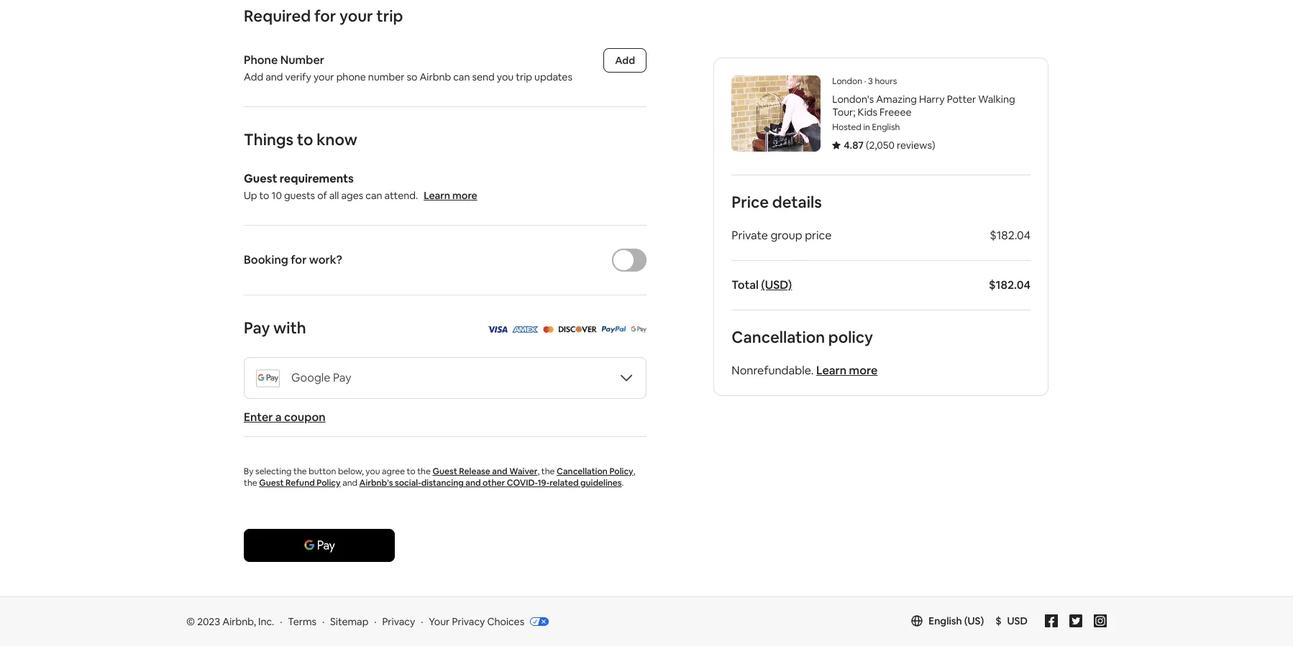 Task type: locate. For each thing, give the bounding box(es) containing it.
· right inc.
[[280, 616, 282, 629]]

(us)
[[965, 615, 985, 628]]

more down the policy
[[850, 363, 878, 379]]

guest inside guest requirements up to 10 guests of all ages can attend. learn more
[[244, 171, 277, 186]]

learn more link
[[424, 189, 478, 202], [817, 363, 878, 379]]

0 horizontal spatial learn
[[424, 189, 451, 202]]

cancellation right 19-
[[557, 466, 608, 478]]

cancellation
[[732, 327, 826, 348], [557, 466, 608, 478]]

can inside guest requirements up to 10 guests of all ages can attend. learn more
[[366, 189, 383, 202]]

(
[[867, 139, 870, 152]]

·
[[865, 76, 867, 87], [280, 616, 282, 629]]

american express card image
[[512, 327, 539, 333]]

walking
[[979, 93, 1016, 106]]

release
[[459, 466, 491, 478]]

to left know
[[297, 130, 313, 150]]

0 vertical spatial your
[[340, 6, 373, 26]]

your right verify
[[314, 71, 334, 83]]

updates
[[535, 71, 573, 83]]

2 , from the left
[[634, 466, 636, 478]]

you left agree
[[366, 466, 380, 478]]

learn more link right attend.
[[424, 189, 478, 202]]

0 horizontal spatial can
[[366, 189, 383, 202]]

0 vertical spatial for
[[314, 6, 336, 26]]

guests
[[284, 189, 315, 202]]

1 horizontal spatial ,
[[634, 466, 636, 478]]

2 paypal image from the top
[[601, 327, 626, 333]]

0 vertical spatial trip
[[377, 6, 403, 26]]

1 horizontal spatial cancellation
[[732, 327, 826, 348]]

learn inside guest requirements up to 10 guests of all ages can attend. learn more
[[424, 189, 451, 202]]

know
[[317, 130, 358, 150]]

1 , from the left
[[538, 466, 540, 478]]

paypal image
[[601, 322, 626, 337], [601, 327, 626, 333]]

can inside phone number add and verify your phone number so airbnb can send you trip updates
[[454, 71, 470, 83]]

learn right attend.
[[424, 189, 451, 202]]

1 horizontal spatial add
[[615, 54, 635, 67]]

social-
[[395, 478, 422, 489]]

policy right refund
[[317, 478, 341, 489]]

usd
[[1008, 615, 1028, 628]]

to left 10
[[259, 189, 270, 202]]

0 vertical spatial learn
[[424, 189, 451, 202]]

google pay image
[[631, 322, 647, 337], [631, 327, 647, 333], [256, 367, 280, 390]]

sitemap link
[[330, 616, 369, 629]]

you right 'send'
[[497, 71, 514, 83]]

pay left with
[[244, 318, 270, 338]]

discover card image right mastercard icon
[[558, 322, 597, 337]]

and down the phone
[[266, 71, 283, 83]]

1 vertical spatial more
[[850, 363, 878, 379]]

price
[[805, 228, 832, 243]]

trip up phone number add and verify your phone number so airbnb can send you trip updates
[[377, 6, 403, 26]]

terms
[[288, 616, 317, 629]]

nonrefundable.
[[732, 363, 814, 379]]

visa card image
[[487, 322, 508, 337], [487, 327, 508, 333]]

1 horizontal spatial policy
[[610, 466, 634, 478]]

required for your trip
[[244, 6, 403, 26]]

1 horizontal spatial can
[[454, 71, 470, 83]]

1 vertical spatial learn
[[817, 363, 847, 379]]

0 horizontal spatial add
[[244, 71, 264, 83]]

$182.04
[[990, 228, 1031, 243], [990, 278, 1031, 293]]

so
[[407, 71, 418, 83]]

guidelines
[[581, 478, 622, 489]]

paypal image right mastercard image
[[601, 327, 626, 333]]

to
[[297, 130, 313, 150], [259, 189, 270, 202], [407, 466, 416, 478]]

1 horizontal spatial your
[[340, 6, 373, 26]]

2 vertical spatial to
[[407, 466, 416, 478]]

google pay
[[291, 371, 352, 386]]

enter a coupon
[[244, 410, 326, 425]]

1 vertical spatial you
[[366, 466, 380, 478]]

3
[[869, 76, 874, 87]]

distancing
[[421, 478, 464, 489]]

pay right google
[[333, 371, 352, 386]]

1 horizontal spatial pay
[[333, 371, 352, 386]]

1 horizontal spatial ·
[[865, 76, 867, 87]]

1 vertical spatial to
[[259, 189, 270, 202]]

learn more link down the policy
[[817, 363, 878, 379]]

0 vertical spatial pay
[[244, 318, 270, 338]]

visa card image left american express card image
[[487, 327, 508, 333]]

more inside guest requirements up to 10 guests of all ages can attend. learn more
[[453, 189, 478, 202]]

guest for requirements
[[244, 171, 277, 186]]

guest up up
[[244, 171, 277, 186]]

can right the ages
[[366, 189, 383, 202]]

things
[[244, 130, 294, 150]]

0 horizontal spatial cancellation
[[557, 466, 608, 478]]

pay with
[[244, 318, 306, 338]]

19-
[[538, 478, 550, 489]]

2 horizontal spatial to
[[407, 466, 416, 478]]

1 privacy from the left
[[382, 616, 415, 629]]

0 vertical spatial ·
[[865, 76, 867, 87]]

1 vertical spatial for
[[291, 253, 307, 268]]

english
[[873, 122, 901, 133], [929, 615, 963, 628]]

more
[[453, 189, 478, 202], [850, 363, 878, 379]]

cancellation up nonrefundable.
[[732, 327, 826, 348]]

total (usd)
[[732, 278, 793, 293]]

discover card image right mastercard image
[[558, 327, 597, 333]]

0 vertical spatial can
[[454, 71, 470, 83]]

1 visa card image from the top
[[487, 322, 508, 337]]

1 vertical spatial english
[[929, 615, 963, 628]]

0 vertical spatial add
[[615, 54, 635, 67]]

0 horizontal spatial more
[[453, 189, 478, 202]]

1 vertical spatial learn more link
[[817, 363, 878, 379]]

guest requirements up to 10 guests of all ages can attend. learn more
[[244, 171, 478, 202]]

, right . on the bottom
[[634, 466, 636, 478]]

visa card image left american express card icon
[[487, 322, 508, 337]]

0 vertical spatial learn more link
[[424, 189, 478, 202]]

for
[[314, 6, 336, 26], [291, 253, 307, 268]]

guest for refund
[[259, 478, 284, 489]]

1 vertical spatial cancellation
[[557, 466, 608, 478]]

attend.
[[385, 189, 418, 202]]

group
[[771, 228, 803, 243]]

discover card image
[[558, 322, 597, 337], [558, 327, 597, 333]]

send
[[472, 71, 495, 83]]

0 vertical spatial you
[[497, 71, 514, 83]]

pay
[[244, 318, 270, 338], [333, 371, 352, 386]]

1 vertical spatial can
[[366, 189, 383, 202]]

waiver
[[510, 466, 538, 478]]

you inside phone number add and verify your phone number so airbnb can send you trip updates
[[497, 71, 514, 83]]

0 horizontal spatial ,
[[538, 466, 540, 478]]

to inside guest requirements up to 10 guests of all ages can attend. learn more
[[259, 189, 270, 202]]

for right required
[[314, 6, 336, 26]]

english down freeee
[[873, 122, 901, 133]]

policy right related
[[610, 466, 634, 478]]

enter a coupon button
[[244, 410, 326, 425]]

trip left the updates
[[516, 71, 533, 83]]

1 horizontal spatial privacy
[[452, 616, 485, 629]]

the
[[294, 466, 307, 478], [418, 466, 431, 478], [542, 466, 555, 478], [244, 478, 257, 489]]

, left related
[[538, 466, 540, 478]]

(usd) button
[[762, 278, 793, 293]]

other
[[483, 478, 505, 489]]

private group price
[[732, 228, 832, 243]]

airbnb
[[420, 71, 451, 83]]

0 horizontal spatial trip
[[377, 6, 403, 26]]

details
[[773, 192, 822, 212]]

related
[[550, 478, 579, 489]]

0 vertical spatial cancellation
[[732, 327, 826, 348]]

0 horizontal spatial learn more link
[[424, 189, 478, 202]]

0 horizontal spatial ·
[[280, 616, 282, 629]]

your inside phone number add and verify your phone number so airbnb can send you trip updates
[[314, 71, 334, 83]]

1 vertical spatial trip
[[516, 71, 533, 83]]

0 horizontal spatial privacy
[[382, 616, 415, 629]]

google pay image inside popup button
[[256, 367, 280, 390]]

guest right by
[[259, 478, 284, 489]]

1 vertical spatial $182.04
[[990, 278, 1031, 293]]

more right attend.
[[453, 189, 478, 202]]

1 horizontal spatial trip
[[516, 71, 533, 83]]

airbnb's
[[360, 478, 393, 489]]

0 vertical spatial more
[[453, 189, 478, 202]]

privacy left your
[[382, 616, 415, 629]]

booking
[[244, 253, 288, 268]]

1 vertical spatial add
[[244, 71, 264, 83]]

english left (us)
[[929, 615, 963, 628]]

private
[[732, 228, 769, 243]]

1 horizontal spatial learn
[[817, 363, 847, 379]]

2 discover card image from the top
[[558, 327, 597, 333]]

2,050
[[870, 139, 895, 152]]

learn down the policy
[[817, 363, 847, 379]]

add button
[[604, 48, 647, 73]]

your
[[429, 616, 450, 629]]

$
[[996, 615, 1002, 628]]

1 horizontal spatial for
[[314, 6, 336, 26]]

0 horizontal spatial your
[[314, 71, 334, 83]]

0 vertical spatial english
[[873, 122, 901, 133]]

google pay button
[[244, 358, 647, 399]]

© 2023 airbnb, inc.
[[186, 616, 274, 629]]

privacy right your
[[452, 616, 485, 629]]

· left 3
[[865, 76, 867, 87]]

and inside phone number add and verify your phone number so airbnb can send you trip updates
[[266, 71, 283, 83]]

google
[[291, 371, 331, 386]]

1 discover card image from the top
[[558, 322, 597, 337]]

1 vertical spatial pay
[[333, 371, 352, 386]]

$182.04 for total
[[990, 278, 1031, 293]]

learn
[[424, 189, 451, 202], [817, 363, 847, 379]]

· inside the london · 3 hours london's amazing harry potter walking tour; kids freeee hosted in english
[[865, 76, 867, 87]]

can left 'send'
[[454, 71, 470, 83]]

your up phone
[[340, 6, 373, 26]]

a
[[275, 410, 282, 425]]

things to know
[[244, 130, 358, 150]]

1 horizontal spatial you
[[497, 71, 514, 83]]

1 horizontal spatial to
[[297, 130, 313, 150]]

0 horizontal spatial english
[[873, 122, 901, 133]]

to right agree
[[407, 466, 416, 478]]

,
[[538, 466, 540, 478], [634, 466, 636, 478]]

1 vertical spatial your
[[314, 71, 334, 83]]

navigate to twitter image
[[1070, 615, 1083, 628]]

paypal image right mastercard icon
[[601, 322, 626, 337]]

0 horizontal spatial for
[[291, 253, 307, 268]]

privacy
[[382, 616, 415, 629], [452, 616, 485, 629]]

airbnb's social-distancing and other covid-19-related guidelines link
[[360, 478, 622, 489]]

0 horizontal spatial to
[[259, 189, 270, 202]]

for left 'work?'
[[291, 253, 307, 268]]

guest refund policy link
[[259, 478, 341, 489]]

of
[[317, 189, 327, 202]]

0 vertical spatial $182.04
[[990, 228, 1031, 243]]



Task type: vqa. For each thing, say whether or not it's contained in the screenshot.
right you
yes



Task type: describe. For each thing, give the bounding box(es) containing it.
1 horizontal spatial english
[[929, 615, 963, 628]]

refund
[[286, 478, 315, 489]]

navigate to instagram image
[[1095, 615, 1108, 628]]

your privacy choices
[[429, 616, 525, 629]]

reviews
[[897, 139, 933, 152]]

1 horizontal spatial more
[[850, 363, 878, 379]]

inc.
[[258, 616, 274, 629]]

freeee
[[880, 106, 912, 119]]

covid-
[[507, 478, 538, 489]]

hours
[[875, 76, 898, 87]]

for for work?
[[291, 253, 307, 268]]

your privacy choices link
[[429, 616, 549, 630]]

with
[[274, 318, 306, 338]]

london · 3 hours london's amazing harry potter walking tour; kids freeee hosted in english
[[833, 76, 1016, 133]]

phone
[[244, 53, 278, 68]]

add inside button
[[615, 54, 635, 67]]

selecting
[[256, 466, 292, 478]]

requirements
[[280, 171, 354, 186]]

in
[[864, 122, 871, 133]]

for for your
[[314, 6, 336, 26]]

.
[[622, 478, 624, 489]]

american express card image
[[512, 322, 539, 337]]

hosted
[[833, 122, 862, 133]]

0 horizontal spatial policy
[[317, 478, 341, 489]]

privacy link
[[382, 616, 415, 629]]

4.87 ( 2,050 reviews )
[[844, 139, 936, 152]]

by
[[244, 466, 254, 478]]

, inside , the
[[634, 466, 636, 478]]

and left other
[[466, 478, 481, 489]]

terms link
[[288, 616, 317, 629]]

potter
[[948, 93, 977, 106]]

guest left release
[[433, 466, 458, 478]]

english (us) button
[[912, 615, 985, 628]]

all
[[329, 189, 339, 202]]

add inside phone number add and verify your phone number so airbnb can send you trip updates
[[244, 71, 264, 83]]

kids
[[858, 106, 878, 119]]

mastercard image
[[543, 327, 554, 333]]

and left airbnb's
[[343, 478, 358, 489]]

button
[[309, 466, 336, 478]]

booking for work?
[[244, 253, 343, 268]]

(usd)
[[762, 278, 793, 293]]

number
[[368, 71, 405, 83]]

$ usd
[[996, 615, 1028, 628]]

nonrefundable. learn more
[[732, 363, 878, 379]]

price
[[732, 192, 769, 212]]

guest refund policy and airbnb's social-distancing and other covid-19-related guidelines .
[[259, 478, 624, 489]]

google pay image
[[256, 370, 280, 387]]

)
[[933, 139, 936, 152]]

sitemap
[[330, 616, 369, 629]]

amazing
[[877, 93, 918, 106]]

$182.04 for private group price
[[990, 228, 1031, 243]]

10
[[272, 189, 282, 202]]

ages
[[341, 189, 364, 202]]

work?
[[309, 253, 343, 268]]

up
[[244, 189, 257, 202]]

cancellation policy link
[[557, 466, 634, 478]]

2 visa card image from the top
[[487, 327, 508, 333]]

0 vertical spatial to
[[297, 130, 313, 150]]

phone number add and verify your phone number so airbnb can send you trip updates
[[244, 53, 573, 83]]

airbnb,
[[223, 616, 256, 629]]

1 vertical spatial ·
[[280, 616, 282, 629]]

by selecting the button below, you agree to the guest release and waiver , the cancellation policy
[[244, 466, 634, 478]]

english (us)
[[929, 615, 985, 628]]

london's
[[833, 93, 874, 106]]

verify
[[285, 71, 311, 83]]

pay inside popup button
[[333, 371, 352, 386]]

the inside , the
[[244, 478, 257, 489]]

0 horizontal spatial pay
[[244, 318, 270, 338]]

, the
[[244, 466, 636, 489]]

mastercard image
[[543, 322, 554, 337]]

agree
[[382, 466, 405, 478]]

enter
[[244, 410, 273, 425]]

1 horizontal spatial learn more link
[[817, 363, 878, 379]]

required
[[244, 6, 311, 26]]

below,
[[338, 466, 364, 478]]

english inside the london · 3 hours london's amazing harry potter walking tour; kids freeee hosted in english
[[873, 122, 901, 133]]

number
[[280, 53, 325, 68]]

guest release and waiver link
[[433, 466, 538, 478]]

4.87
[[844, 139, 864, 152]]

1 paypal image from the top
[[601, 322, 626, 337]]

0 horizontal spatial you
[[366, 466, 380, 478]]

navigate to facebook image
[[1046, 615, 1059, 628]]

and left waiver at the left bottom of the page
[[492, 466, 508, 478]]

total
[[732, 278, 759, 293]]

harry
[[920, 93, 945, 106]]

trip inside phone number add and verify your phone number so airbnb can send you trip updates
[[516, 71, 533, 83]]

phone
[[337, 71, 366, 83]]

cancellation policy
[[732, 327, 874, 348]]

london
[[833, 76, 863, 87]]

policy
[[829, 327, 874, 348]]

price details
[[732, 192, 822, 212]]

2 privacy from the left
[[452, 616, 485, 629]]



